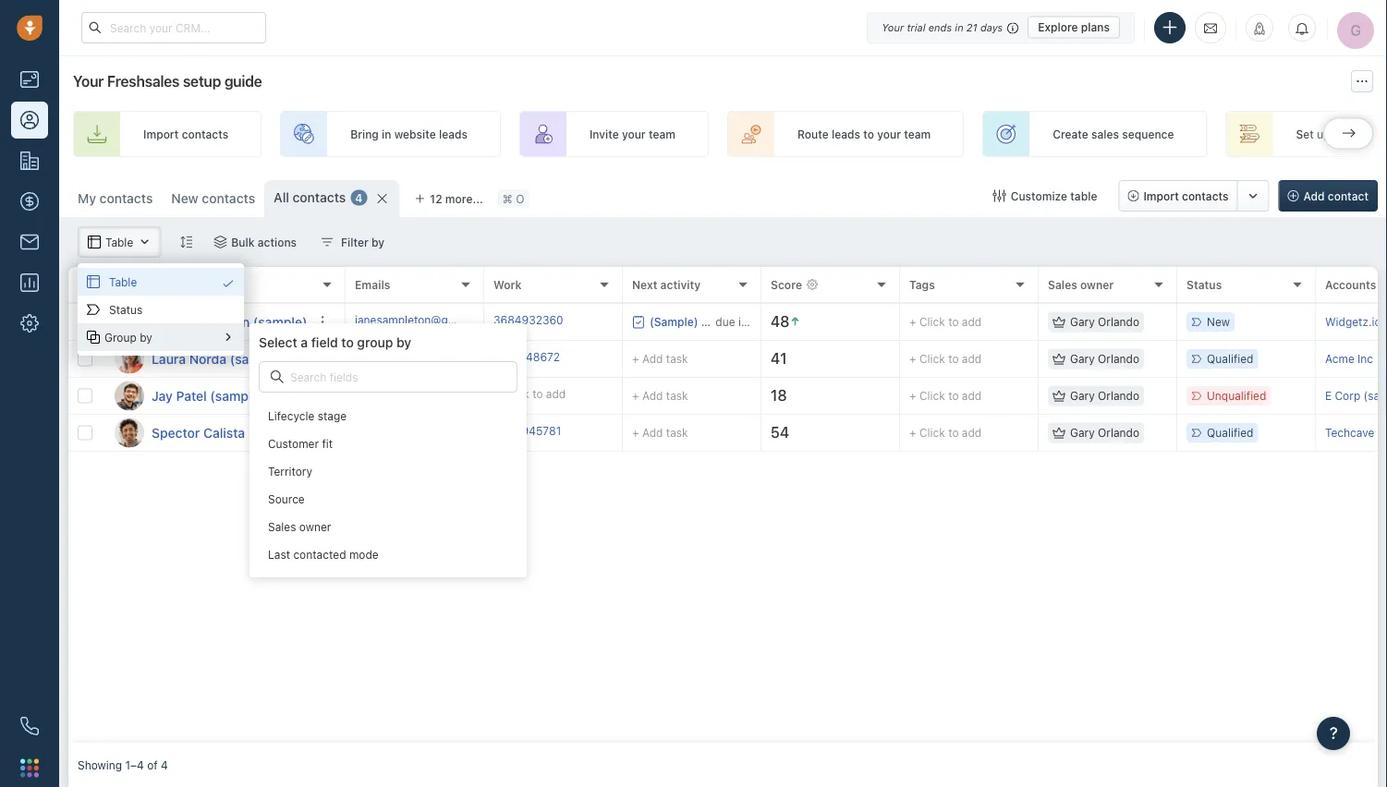 Task type: describe. For each thing, give the bounding box(es) containing it.
freshworks switcher image
[[20, 759, 39, 777]]

group
[[104, 331, 137, 344]]

last
[[268, 548, 290, 561]]

fit
[[322, 437, 333, 450]]

last contacted mode
[[268, 548, 379, 561]]

table
[[109, 275, 137, 288]]

Search fields field
[[288, 368, 417, 386]]

mode
[[349, 548, 379, 561]]

customer
[[268, 437, 319, 450]]

to
[[341, 335, 354, 350]]

select
[[259, 335, 297, 350]]

email image
[[1204, 20, 1217, 35]]

lifecycle stage
[[268, 409, 347, 422]]

container_wx8msf4aqz5i3rn1 image for group by
[[222, 331, 235, 344]]

explore plans link
[[1028, 16, 1120, 38]]

shade muted image
[[1003, 20, 1019, 35]]

phone image
[[11, 708, 48, 745]]

container_wx8msf4aqz5i3rn1 image left group
[[87, 331, 100, 344]]

by inside menu item
[[140, 331, 152, 344]]

sales owner
[[268, 520, 331, 533]]

2 vertical spatial container_wx8msf4aqz5i3rn1 image
[[271, 371, 284, 384]]

sales
[[268, 520, 296, 533]]



Task type: vqa. For each thing, say whether or not it's contained in the screenshot.
the Import contacts button import contacts
no



Task type: locate. For each thing, give the bounding box(es) containing it.
Search your CRM... text field
[[81, 12, 266, 43]]

lifecycle
[[268, 409, 314, 422]]

a
[[301, 335, 308, 350]]

by right group
[[140, 331, 152, 344]]

container_wx8msf4aqz5i3rn1 image left select
[[222, 331, 235, 344]]

container_wx8msf4aqz5i3rn1 image left status
[[87, 303, 100, 316]]

stage
[[318, 409, 347, 422]]

field
[[311, 335, 338, 350]]

container_wx8msf4aqz5i3rn1 image
[[222, 277, 235, 290], [87, 331, 100, 344], [222, 331, 235, 344]]

container_wx8msf4aqz5i3rn1 image for table
[[87, 275, 100, 288]]

container_wx8msf4aqz5i3rn1 image
[[87, 275, 100, 288], [87, 303, 100, 316], [271, 371, 284, 384]]

customer fit
[[268, 437, 333, 450]]

0 vertical spatial container_wx8msf4aqz5i3rn1 image
[[87, 275, 100, 288]]

1 horizontal spatial by
[[396, 335, 411, 350]]

container_wx8msf4aqz5i3rn1 image for table
[[222, 277, 235, 290]]

by
[[140, 331, 152, 344], [396, 335, 411, 350]]

container_wx8msf4aqz5i3rn1 image down select
[[271, 371, 284, 384]]

group by
[[104, 331, 152, 344]]

plans
[[1081, 21, 1110, 34]]

source
[[268, 492, 305, 505]]

container_wx8msf4aqz5i3rn1 image for status
[[87, 303, 100, 316]]

container_wx8msf4aqz5i3rn1 image left table
[[87, 275, 100, 288]]

1 vertical spatial container_wx8msf4aqz5i3rn1 image
[[87, 303, 100, 316]]

select a field to group by menu
[[78, 263, 527, 578]]

explore plans
[[1038, 21, 1110, 34]]

0 horizontal spatial by
[[140, 331, 152, 344]]

group by menu item
[[78, 323, 244, 351]]

status
[[109, 303, 143, 316]]

owner
[[299, 520, 331, 533]]

contacted
[[293, 548, 346, 561]]

select a field to group by
[[259, 335, 411, 350]]

territory
[[268, 465, 312, 478]]

group
[[357, 335, 393, 350]]

explore
[[1038, 21, 1078, 34]]

container_wx8msf4aqz5i3rn1 image up group by menu item
[[222, 277, 235, 290]]

by right "group"
[[396, 335, 411, 350]]



